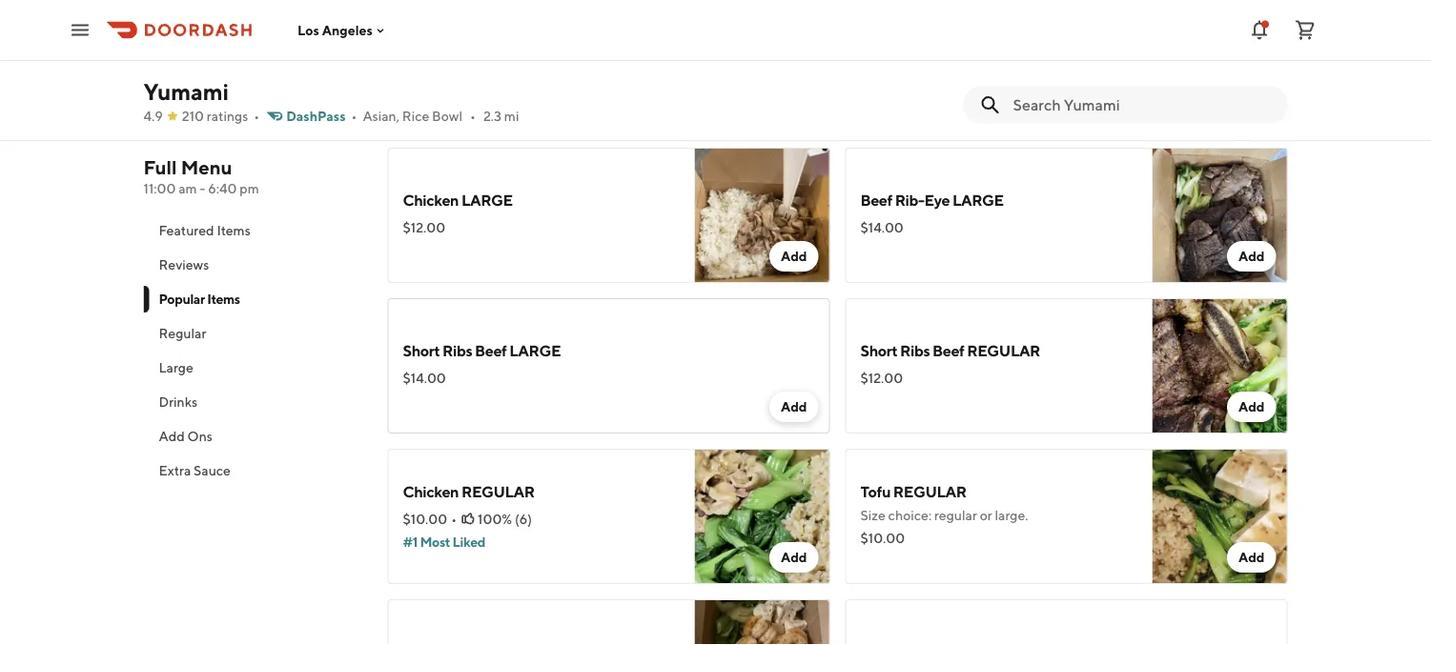 Task type: describe. For each thing, give the bounding box(es) containing it.
notification bell image
[[1248, 19, 1271, 41]]

popular for popular items the most commonly ordered items and dishes from this store
[[388, 87, 460, 112]]

(6)
[[515, 512, 532, 527]]

#1 most liked
[[403, 534, 485, 550]]

• left asian,
[[351, 108, 357, 124]]

100%
[[478, 512, 512, 527]]

ons
[[187, 429, 213, 444]]

from
[[665, 115, 694, 131]]

tofu regular size choice: regular or large. $10.00
[[861, 483, 1028, 546]]

drinks button
[[144, 385, 365, 420]]

210
[[182, 108, 204, 124]]

large for short ribs beef large
[[509, 342, 561, 360]]

chicken regular image
[[695, 449, 830, 585]]

• right ratings
[[254, 108, 259, 124]]

featured
[[159, 223, 214, 238]]

popular for popular items
[[159, 291, 205, 307]]

2.3
[[483, 108, 502, 124]]

chicken large image
[[695, 148, 830, 283]]

regular
[[934, 508, 977, 524]]

am
[[178, 181, 197, 196]]

add inside button
[[159, 429, 185, 444]]

add for beef rib-eye large
[[1239, 248, 1265, 264]]

Item Search search field
[[1013, 94, 1273, 115]]

$14.00 for beef
[[861, 220, 904, 236]]

0 items, open order cart image
[[1294, 19, 1317, 41]]

regular
[[159, 326, 206, 341]]

regular for tofu regular size choice: regular or large. $10.00
[[893, 483, 967, 501]]

choice:
[[888, 508, 932, 524]]

yumami
[[144, 78, 229, 105]]

add button for beef rib-eye large
[[1227, 241, 1276, 272]]

add button for short ribs beef regular
[[1227, 392, 1276, 422]]

full menu 11:00 am - 6:40 pm
[[144, 156, 259, 196]]

items for popular items
[[207, 291, 240, 307]]

menu
[[181, 156, 232, 179]]

dashpass
[[286, 108, 346, 124]]

mi
[[504, 108, 519, 124]]

items for popular items the most commonly ordered items and dishes from this store
[[464, 87, 516, 112]]

size
[[861, 508, 886, 524]]

rice
[[402, 108, 429, 124]]

ratings
[[207, 108, 248, 124]]

add button for chicken regular
[[769, 543, 819, 573]]

beef rib-eye large image
[[1152, 148, 1288, 283]]

rib-
[[895, 191, 924, 209]]

chicken for chicken regular
[[403, 483, 459, 501]]

short ribs beef regular
[[861, 342, 1040, 360]]

items
[[563, 115, 596, 131]]

large.
[[995, 508, 1028, 524]]

extra sauce button
[[144, 454, 365, 488]]

large button
[[144, 351, 365, 385]]

reviews
[[159, 257, 209, 273]]

add for chicken regular
[[781, 550, 807, 565]]

extra sauce
[[159, 463, 231, 479]]

$14.00 for short
[[403, 370, 446, 386]]

or
[[980, 508, 992, 524]]

tofu regular image
[[1152, 449, 1288, 585]]

large
[[159, 360, 193, 376]]

short for short ribs beef regular
[[861, 342, 898, 360]]

full
[[144, 156, 177, 179]]



Task type: locate. For each thing, give the bounding box(es) containing it.
4.9
[[144, 108, 163, 124]]

add button
[[769, 241, 819, 272], [1227, 241, 1276, 272], [769, 392, 819, 422], [1227, 392, 1276, 422], [769, 543, 819, 573], [1227, 543, 1276, 573]]

0 horizontal spatial regular
[[462, 483, 535, 501]]

beef
[[861, 191, 892, 209], [475, 342, 507, 360], [933, 342, 964, 360]]

0 vertical spatial popular
[[388, 87, 460, 112]]

chicken for chicken large
[[403, 191, 459, 209]]

large
[[462, 191, 513, 209], [953, 191, 1004, 209], [509, 342, 561, 360]]

$12.00
[[403, 220, 445, 236], [861, 370, 903, 386]]

1 horizontal spatial $12.00
[[861, 370, 903, 386]]

-
[[200, 181, 205, 196]]

add ons
[[159, 429, 213, 444]]

0 horizontal spatial beef
[[475, 342, 507, 360]]

featured items button
[[144, 214, 365, 248]]

pm
[[240, 181, 259, 196]]

most
[[413, 115, 443, 131]]

short ribs beef regular image
[[1152, 298, 1288, 434]]

0 vertical spatial $10.00
[[403, 512, 447, 527]]

featured items
[[159, 223, 251, 238]]

$14.00 down short ribs beef large
[[403, 370, 446, 386]]

most
[[420, 534, 450, 550]]

add for short ribs beef regular
[[1239, 399, 1265, 415]]

add for tofu regular
[[1239, 550, 1265, 565]]

0 horizontal spatial short
[[403, 342, 440, 360]]

0 vertical spatial items
[[464, 87, 516, 112]]

popular items the most commonly ordered items and dishes from this store
[[388, 87, 752, 131]]

items for featured items
[[217, 223, 251, 238]]

items inside "popular items the most commonly ordered items and dishes from this store"
[[464, 87, 516, 112]]

items inside button
[[217, 223, 251, 238]]

popular up regular
[[159, 291, 205, 307]]

ordered
[[512, 115, 560, 131]]

regular inside tofu regular size choice: regular or large. $10.00
[[893, 483, 967, 501]]

0 horizontal spatial $14.00
[[403, 370, 446, 386]]

reviews button
[[144, 248, 365, 282]]

items
[[464, 87, 516, 112], [217, 223, 251, 238], [207, 291, 240, 307]]

beef for short ribs beef large
[[475, 342, 507, 360]]

100% (6)
[[478, 512, 532, 527]]

add
[[781, 248, 807, 264], [1239, 248, 1265, 264], [781, 399, 807, 415], [1239, 399, 1265, 415], [159, 429, 185, 444], [781, 550, 807, 565], [1239, 550, 1265, 565]]

popular
[[388, 87, 460, 112], [159, 291, 205, 307]]

• left 2.3
[[470, 108, 476, 124]]

1 horizontal spatial short
[[861, 342, 898, 360]]

$10.00 inside tofu regular size choice: regular or large. $10.00
[[861, 531, 905, 546]]

add for chicken large
[[781, 248, 807, 264]]

2 short from the left
[[861, 342, 898, 360]]

beef for short ribs beef regular
[[933, 342, 964, 360]]

tofu
[[861, 483, 891, 501]]

1 horizontal spatial regular
[[893, 483, 967, 501]]

1 ribs from the left
[[443, 342, 472, 360]]

$10.00 down size
[[861, 531, 905, 546]]

ribs for regular
[[900, 342, 930, 360]]

1 vertical spatial items
[[217, 223, 251, 238]]

0 horizontal spatial ribs
[[443, 342, 472, 360]]

210 ratings •
[[182, 108, 259, 124]]

short ribs beef large
[[403, 342, 561, 360]]

chicken up $10.00 •
[[403, 483, 459, 501]]

dashpass •
[[286, 108, 357, 124]]

commonly
[[446, 115, 509, 131]]

2 horizontal spatial regular
[[967, 342, 1040, 360]]

eye
[[924, 191, 950, 209]]

popular inside "popular items the most commonly ordered items and dishes from this store"
[[388, 87, 460, 112]]

1 horizontal spatial $14.00
[[861, 220, 904, 236]]

asian,
[[363, 108, 400, 124]]

6:40
[[208, 181, 237, 196]]

0 vertical spatial chicken
[[403, 191, 459, 209]]

items down reviews button
[[207, 291, 240, 307]]

items up commonly
[[464, 87, 516, 112]]

items up reviews button
[[217, 223, 251, 238]]

0 horizontal spatial popular
[[159, 291, 205, 307]]

$12.00 for chicken
[[403, 220, 445, 236]]

popular up most
[[388, 87, 460, 112]]

regular
[[967, 342, 1040, 360], [462, 483, 535, 501], [893, 483, 967, 501]]

0 horizontal spatial $10.00
[[403, 512, 447, 527]]

ribs
[[443, 342, 472, 360], [900, 342, 930, 360]]

ribs for large
[[443, 342, 472, 360]]

1 vertical spatial $10.00
[[861, 531, 905, 546]]

large for beef rib-eye large
[[953, 191, 1004, 209]]

$14.00
[[861, 220, 904, 236], [403, 370, 446, 386]]

extra
[[159, 463, 191, 479]]

$12.00 down the short ribs beef regular
[[861, 370, 903, 386]]

bowl
[[432, 108, 463, 124]]

$12.00 down chicken large on the top of page
[[403, 220, 445, 236]]

1 horizontal spatial popular
[[388, 87, 460, 112]]

$10.00 up most
[[403, 512, 447, 527]]

add ons button
[[144, 420, 365, 454]]

los
[[298, 22, 319, 38]]

chicken large
[[403, 191, 513, 209]]

11:00
[[144, 181, 176, 196]]

regular for chicken regular
[[462, 483, 535, 501]]

1 vertical spatial $14.00
[[403, 370, 446, 386]]

• up #1 most liked
[[451, 512, 457, 527]]

this
[[696, 115, 719, 131]]

los angeles button
[[298, 22, 388, 38]]

$10.00 •
[[403, 512, 457, 527]]

1 short from the left
[[403, 342, 440, 360]]

2 ribs from the left
[[900, 342, 930, 360]]

•
[[254, 108, 259, 124], [351, 108, 357, 124], [470, 108, 476, 124], [451, 512, 457, 527]]

short for short ribs beef large
[[403, 342, 440, 360]]

1 horizontal spatial beef
[[861, 191, 892, 209]]

chicken down most
[[403, 191, 459, 209]]

0 horizontal spatial $12.00
[[403, 220, 445, 236]]

sauce
[[194, 463, 231, 479]]

drinks
[[159, 394, 198, 410]]

1 vertical spatial $12.00
[[861, 370, 903, 386]]

shrimp large image
[[695, 600, 830, 646]]

angeles
[[322, 22, 373, 38]]

los angeles
[[298, 22, 373, 38]]

0 vertical spatial $12.00
[[403, 220, 445, 236]]

chicken regular
[[403, 483, 535, 501]]

1 horizontal spatial $10.00
[[861, 531, 905, 546]]

$14.00 down rib-
[[861, 220, 904, 236]]

1 horizontal spatial ribs
[[900, 342, 930, 360]]

store
[[721, 115, 752, 131]]

open menu image
[[69, 19, 92, 41]]

0 vertical spatial $14.00
[[861, 220, 904, 236]]

2 vertical spatial items
[[207, 291, 240, 307]]

asian, rice bowl • 2.3 mi
[[363, 108, 519, 124]]

$12.00 for short
[[861, 370, 903, 386]]

beef rib-eye large
[[861, 191, 1004, 209]]

dishes
[[624, 115, 663, 131]]

and
[[599, 115, 622, 131]]

regular button
[[144, 317, 365, 351]]

2 horizontal spatial beef
[[933, 342, 964, 360]]

$10.00
[[403, 512, 447, 527], [861, 531, 905, 546]]

popular items
[[159, 291, 240, 307]]

2 chicken from the top
[[403, 483, 459, 501]]

short
[[403, 342, 440, 360], [861, 342, 898, 360]]

1 vertical spatial popular
[[159, 291, 205, 307]]

the
[[388, 115, 411, 131]]

add button for chicken large
[[769, 241, 819, 272]]

liked
[[453, 534, 485, 550]]

#1
[[403, 534, 418, 550]]

chicken
[[403, 191, 459, 209], [403, 483, 459, 501]]

1 vertical spatial chicken
[[403, 483, 459, 501]]

1 chicken from the top
[[403, 191, 459, 209]]



Task type: vqa. For each thing, say whether or not it's contained in the screenshot.
Curry Rice (Chicken Karaage) image
no



